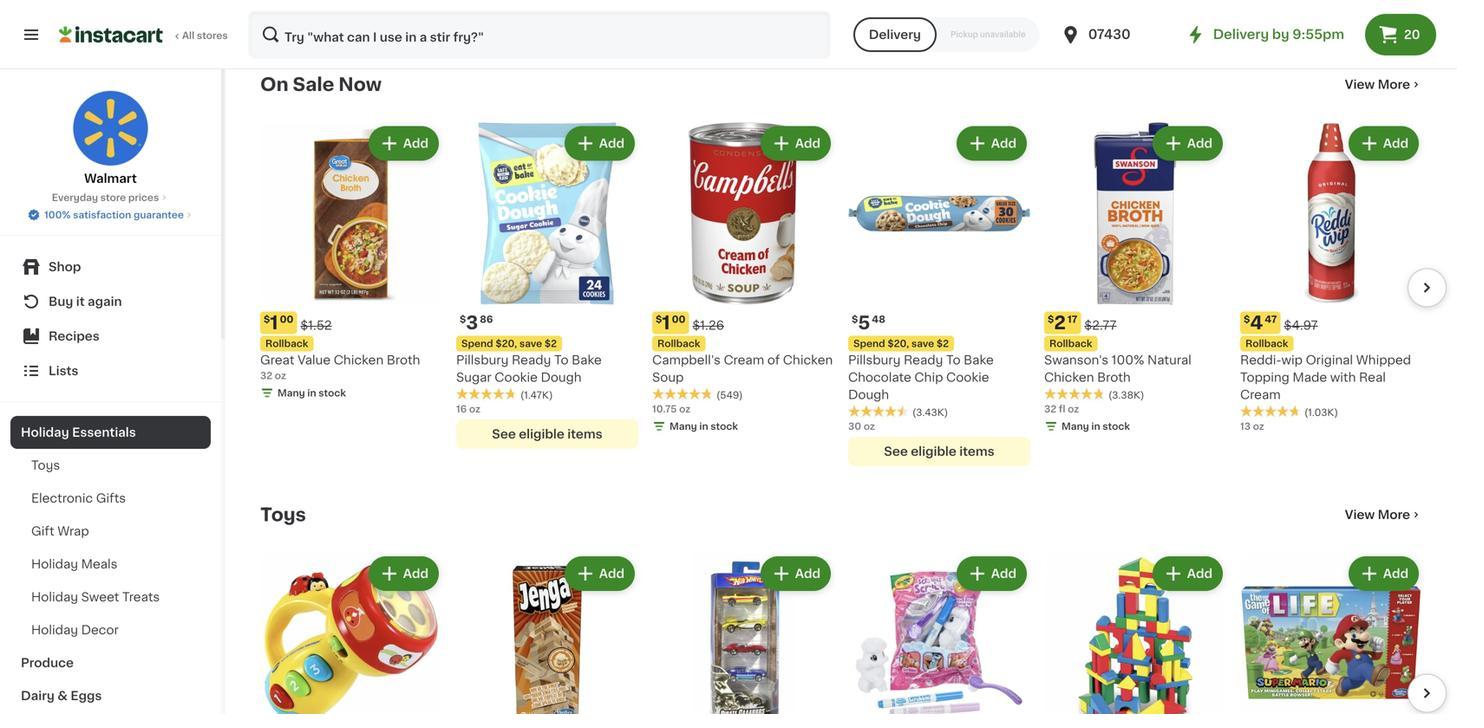 Task type: locate. For each thing, give the bounding box(es) containing it.
0 horizontal spatial dough
[[541, 372, 582, 384]]

oz for $4.97
[[1253, 422, 1265, 432]]

1 horizontal spatial cookie
[[946, 372, 989, 384]]

fl
[[1059, 405, 1066, 414]]

item carousel region
[[236, 116, 1447, 477], [236, 546, 1447, 715]]

1 vertical spatial toys link
[[260, 505, 306, 526]]

recipes link
[[10, 319, 211, 354]]

1 view more link from the top
[[1345, 76, 1423, 93]]

spend $20, save $2 up pillsbury ready to bake sugar cookie dough
[[461, 339, 557, 349]]

oz right 13
[[1253, 422, 1265, 432]]

oz right 10.75
[[679, 405, 691, 414]]

0 vertical spatial view more
[[1345, 79, 1410, 91]]

1 bake from the left
[[572, 354, 602, 366]]

oz for $1.26
[[679, 405, 691, 414]]

bake for 3
[[572, 354, 602, 366]]

see for 5
[[884, 446, 908, 458]]

0 horizontal spatial cookie
[[495, 372, 538, 384]]

0 horizontal spatial toys
[[31, 460, 60, 472]]

0 horizontal spatial save
[[520, 339, 542, 349]]

2 horizontal spatial many in stock
[[1062, 422, 1130, 432]]

swanson's 100% natural chicken broth
[[1044, 354, 1192, 384]]

1 00 from the left
[[280, 315, 293, 324]]

dough inside pillsbury ready to bake sugar cookie dough
[[541, 372, 582, 384]]

treats
[[122, 592, 160, 604]]

$ for campbell's cream of chicken soup
[[656, 315, 662, 324]]

$ inside $ 2 17 $2.77
[[1048, 315, 1054, 324]]

save
[[520, 339, 542, 349], [912, 339, 934, 349]]

1 horizontal spatial ready
[[904, 354, 943, 366]]

1 horizontal spatial see eligible items
[[884, 446, 995, 458]]

chicken inside great value chicken broth 32 oz
[[334, 354, 384, 366]]

00 for $1.26
[[672, 315, 686, 324]]

eligible down (3.43k)
[[911, 446, 957, 458]]

1 spend $20, save $2 from the left
[[461, 339, 557, 349]]

in down value
[[307, 389, 316, 398]]

$20, for 5
[[888, 339, 909, 349]]

100% up (3.38k)
[[1112, 354, 1145, 366]]

items
[[567, 429, 603, 441], [960, 446, 995, 458]]

1 vertical spatial dough
[[848, 389, 889, 401]]

2 pillsbury from the left
[[848, 354, 901, 366]]

pillsbury ready to bake sugar cookie dough
[[456, 354, 602, 384]]

32 left fl
[[1044, 405, 1057, 414]]

bake inside pillsbury ready to bake chocolate chip cookie dough
[[964, 354, 994, 366]]

spend $20, save $2
[[461, 339, 557, 349], [854, 339, 949, 349]]

ready up chip
[[904, 354, 943, 366]]

many in stock
[[278, 389, 346, 398], [670, 422, 738, 432], [1062, 422, 1130, 432]]

0 horizontal spatial items
[[567, 429, 603, 441]]

1 $ from the left
[[264, 315, 270, 324]]

1 vertical spatial more
[[1378, 509, 1410, 521]]

delivery inside 'delivery by 9:55pm' link
[[1213, 28, 1269, 41]]

0 horizontal spatial in
[[307, 389, 316, 398]]

view more for on sale now
[[1345, 79, 1410, 91]]

0 vertical spatial more
[[1378, 79, 1410, 91]]

pillsbury inside pillsbury ready to bake chocolate chip cookie dough
[[848, 354, 901, 366]]

cream left 'of'
[[724, 354, 764, 366]]

oz
[[275, 371, 286, 381], [469, 405, 481, 414], [679, 405, 691, 414], [1068, 405, 1079, 414], [864, 422, 875, 432], [1253, 422, 1265, 432]]

chicken for 2
[[1044, 372, 1094, 384]]

spend down '$ 5 48' in the right top of the page
[[854, 339, 885, 349]]

1 horizontal spatial in
[[699, 422, 708, 432]]

$ inside $ 4 47 $4.97
[[1244, 315, 1250, 324]]

bake inside pillsbury ready to bake sugar cookie dough
[[572, 354, 602, 366]]

gift wrap link
[[10, 515, 211, 548]]

$2 up chip
[[937, 339, 949, 349]]

3
[[466, 314, 478, 332]]

1 horizontal spatial eligible
[[911, 446, 957, 458]]

3 $ from the left
[[656, 315, 662, 324]]

holiday inside holiday meals link
[[31, 559, 78, 571]]

holiday inside holiday decor "link"
[[31, 625, 78, 637]]

2 1 from the left
[[662, 314, 670, 332]]

0 horizontal spatial toys link
[[10, 449, 211, 482]]

oz down great at the left of page
[[275, 371, 286, 381]]

30 oz
[[848, 422, 875, 432]]

1 view more from the top
[[1345, 79, 1410, 91]]

2 save from the left
[[912, 339, 934, 349]]

0 horizontal spatial eligible
[[519, 429, 565, 441]]

1 vertical spatial eligible
[[911, 446, 957, 458]]

whipped
[[1356, 354, 1411, 366]]

oz right 16
[[469, 405, 481, 414]]

delivery inside delivery button
[[869, 29, 921, 41]]

holiday essentials
[[21, 427, 136, 439]]

00 inside $ 1 00 $1.26
[[672, 315, 686, 324]]

$20, up chocolate
[[888, 339, 909, 349]]

0 vertical spatial view more link
[[1345, 76, 1423, 93]]

spend $20, save $2 down 48
[[854, 339, 949, 349]]

1 vertical spatial see
[[884, 446, 908, 458]]

1 horizontal spatial 32
[[1044, 405, 1057, 414]]

see down pillsbury ready to bake sugar cookie dough
[[492, 429, 516, 441]]

1 horizontal spatial spend $20, save $2
[[854, 339, 949, 349]]

0 horizontal spatial pillsbury
[[456, 354, 509, 366]]

2 view more link from the top
[[1345, 507, 1423, 524]]

save up pillsbury ready to bake sugar cookie dough
[[520, 339, 542, 349]]

view more link for toys
[[1345, 507, 1423, 524]]

spend for 5
[[854, 339, 885, 349]]

1 up great at the left of page
[[270, 314, 278, 332]]

oz right 30
[[864, 422, 875, 432]]

0 vertical spatial dough
[[541, 372, 582, 384]]

1 vertical spatial view
[[1345, 509, 1375, 521]]

many down 10.75 oz
[[670, 422, 697, 432]]

5 $ from the left
[[1048, 315, 1054, 324]]

2 cookie from the left
[[946, 372, 989, 384]]

2 rollback from the left
[[658, 339, 700, 349]]

2 item carousel region from the top
[[236, 546, 1447, 715]]

save up pillsbury ready to bake chocolate chip cookie dough
[[912, 339, 934, 349]]

see down chocolate
[[884, 446, 908, 458]]

2 $2 from the left
[[937, 339, 949, 349]]

holiday inside holiday essentials link
[[21, 427, 69, 439]]

0 horizontal spatial bake
[[572, 354, 602, 366]]

pillsbury for 5
[[848, 354, 901, 366]]

0 vertical spatial item carousel region
[[236, 116, 1447, 477]]

2 horizontal spatial in
[[1092, 422, 1100, 432]]

0 vertical spatial broth
[[387, 354, 420, 366]]

1 horizontal spatial to
[[946, 354, 961, 366]]

(3.38k)
[[1109, 391, 1145, 400]]

many down fl
[[1062, 422, 1089, 432]]

toys
[[31, 460, 60, 472], [260, 506, 306, 524]]

broth down $1.00 original price: $1.52 element
[[387, 354, 420, 366]]

$ up campbell's
[[656, 315, 662, 324]]

stock down (3.38k)
[[1103, 422, 1130, 432]]

13
[[1240, 422, 1251, 432]]

None search field
[[248, 10, 831, 59]]

rollback up reddi-
[[1246, 339, 1288, 349]]

0 vertical spatial see
[[492, 429, 516, 441]]

holiday
[[21, 427, 69, 439], [31, 559, 78, 571], [31, 592, 78, 604], [31, 625, 78, 637]]

00 left the $1.26 at the left top of the page
[[672, 315, 686, 324]]

1 left the $1.26 at the left top of the page
[[662, 314, 670, 332]]

spend $20, save $2 for 5
[[854, 339, 949, 349]]

2 horizontal spatial stock
[[1103, 422, 1130, 432]]

1 horizontal spatial $2
[[937, 339, 949, 349]]

1 vertical spatial broth
[[1097, 372, 1131, 384]]

1 cookie from the left
[[495, 372, 538, 384]]

$ up great at the left of page
[[264, 315, 270, 324]]

lists link
[[10, 354, 211, 389]]

0 vertical spatial 100%
[[44, 210, 71, 220]]

broth inside great value chicken broth 32 oz
[[387, 354, 420, 366]]

holiday left essentials
[[21, 427, 69, 439]]

1 spend from the left
[[461, 339, 493, 349]]

1 horizontal spatial pillsbury
[[848, 354, 901, 366]]

2 view from the top
[[1345, 509, 1375, 521]]

dairy & eggs
[[21, 690, 102, 703]]

dough up (1.47k)
[[541, 372, 582, 384]]

0 horizontal spatial 00
[[280, 315, 293, 324]]

holiday for holiday decor
[[31, 625, 78, 637]]

1 vertical spatial see eligible items
[[884, 446, 995, 458]]

1 ready from the left
[[512, 354, 551, 366]]

1 view from the top
[[1345, 79, 1375, 91]]

1 horizontal spatial $20,
[[888, 339, 909, 349]]

rollback up 'swanson's'
[[1050, 339, 1092, 349]]

1 vertical spatial items
[[960, 446, 995, 458]]

holiday meals
[[31, 559, 118, 571]]

$1.00 original price: $1.52 element
[[260, 312, 442, 334]]

4 $ from the left
[[852, 315, 858, 324]]

$ left 86
[[460, 315, 466, 324]]

see eligible items button down (1.47k)
[[456, 420, 638, 449]]

holiday for holiday sweet treats
[[31, 592, 78, 604]]

see eligible items for 5
[[884, 446, 995, 458]]

$20, for 3
[[496, 339, 517, 349]]

product group
[[260, 123, 442, 404], [456, 123, 638, 449], [652, 123, 834, 437], [848, 123, 1031, 467], [1044, 123, 1227, 437], [1240, 123, 1423, 434], [260, 553, 442, 715], [456, 553, 638, 715], [652, 553, 834, 715], [848, 553, 1031, 715], [1044, 553, 1227, 715], [1240, 553, 1423, 715]]

chicken inside swanson's 100% natural chicken broth
[[1044, 372, 1094, 384]]

0 vertical spatial eligible
[[519, 429, 565, 441]]

0 horizontal spatial spend $20, save $2
[[461, 339, 557, 349]]

holiday inside holiday sweet treats 'link'
[[31, 592, 78, 604]]

1 save from the left
[[520, 339, 542, 349]]

1 horizontal spatial broth
[[1097, 372, 1131, 384]]

1 rollback from the left
[[265, 339, 308, 349]]

0 horizontal spatial delivery
[[869, 29, 921, 41]]

broth inside swanson's 100% natural chicken broth
[[1097, 372, 1131, 384]]

$ inside $ 1 00 $1.26
[[656, 315, 662, 324]]

1 vertical spatial toys
[[260, 506, 306, 524]]

many in stock for 1
[[670, 422, 738, 432]]

2 bake from the left
[[964, 354, 994, 366]]

store
[[100, 193, 126, 203]]

0 horizontal spatial see
[[492, 429, 516, 441]]

1 horizontal spatial many
[[670, 422, 697, 432]]

ready inside pillsbury ready to bake sugar cookie dough
[[512, 354, 551, 366]]

1 horizontal spatial delivery
[[1213, 28, 1269, 41]]

eligible
[[519, 429, 565, 441], [911, 446, 957, 458]]

view more for toys
[[1345, 509, 1410, 521]]

1 horizontal spatial toys link
[[260, 505, 306, 526]]

ready up (1.47k)
[[512, 354, 551, 366]]

holiday down gift wrap
[[31, 559, 78, 571]]

view more
[[1345, 79, 1410, 91], [1345, 509, 1410, 521]]

on sale now
[[260, 75, 382, 94]]

cookie right chip
[[946, 372, 989, 384]]

view for on sale now
[[1345, 79, 1375, 91]]

product group containing 3
[[456, 123, 638, 449]]

cream down topping
[[1240, 389, 1281, 401]]

many down great at the left of page
[[278, 389, 305, 398]]

in down swanson's 100% natural chicken broth
[[1092, 422, 1100, 432]]

3 rollback from the left
[[1050, 339, 1092, 349]]

1 horizontal spatial 100%
[[1112, 354, 1145, 366]]

rollback for $1.52
[[265, 339, 308, 349]]

$ left 47
[[1244, 315, 1250, 324]]

0 horizontal spatial stock
[[319, 389, 346, 398]]

many in stock down value
[[278, 389, 346, 398]]

1 horizontal spatial see eligible items button
[[848, 437, 1031, 467]]

$ for great value chicken broth
[[264, 315, 270, 324]]

many
[[278, 389, 305, 398], [670, 422, 697, 432], [1062, 422, 1089, 432]]

1 horizontal spatial many in stock
[[670, 422, 738, 432]]

1 horizontal spatial stock
[[711, 422, 738, 432]]

100% down everyday
[[44, 210, 71, 220]]

pillsbury
[[456, 354, 509, 366], [848, 354, 901, 366]]

10.75 oz
[[652, 405, 691, 414]]

see
[[492, 429, 516, 441], [884, 446, 908, 458]]

cookie inside pillsbury ready to bake sugar cookie dough
[[495, 372, 538, 384]]

dairy & eggs link
[[10, 680, 211, 713]]

1 pillsbury from the left
[[456, 354, 509, 366]]

chicken inside campbell's cream of chicken soup
[[783, 354, 833, 366]]

$ 5 48
[[852, 314, 886, 332]]

0 horizontal spatial see eligible items
[[492, 429, 603, 441]]

real
[[1359, 372, 1386, 384]]

many in stock down fl
[[1062, 422, 1130, 432]]

1 horizontal spatial items
[[960, 446, 995, 458]]

0 horizontal spatial see eligible items button
[[456, 420, 638, 449]]

1 horizontal spatial bake
[[964, 354, 994, 366]]

1 vertical spatial view more
[[1345, 509, 1410, 521]]

4 rollback from the left
[[1246, 339, 1288, 349]]

$ 4 47 $4.97
[[1244, 314, 1318, 332]]

Search field
[[250, 12, 829, 57]]

2 horizontal spatial chicken
[[1044, 372, 1094, 384]]

0 horizontal spatial cream
[[724, 354, 764, 366]]

1 vertical spatial view more link
[[1345, 507, 1423, 524]]

spend for 3
[[461, 339, 493, 349]]

0 horizontal spatial ready
[[512, 354, 551, 366]]

$2 for 5
[[937, 339, 949, 349]]

0 horizontal spatial chicken
[[334, 354, 384, 366]]

item carousel region for on sale now
[[236, 116, 1447, 477]]

2 spend $20, save $2 from the left
[[854, 339, 949, 349]]

1 horizontal spatial 1
[[662, 314, 670, 332]]

1 vertical spatial 32
[[1044, 405, 1057, 414]]

1 vertical spatial cream
[[1240, 389, 1281, 401]]

many in stock for 2
[[1062, 422, 1130, 432]]

2 spend from the left
[[854, 339, 885, 349]]

holiday down holiday meals
[[31, 592, 78, 604]]

00
[[280, 315, 293, 324], [672, 315, 686, 324]]

1 horizontal spatial chicken
[[783, 354, 833, 366]]

chicken right 'of'
[[783, 354, 833, 366]]

ready inside pillsbury ready to bake chocolate chip cookie dough
[[904, 354, 943, 366]]

to inside pillsbury ready to bake sugar cookie dough
[[554, 354, 569, 366]]

32
[[260, 371, 272, 381], [1044, 405, 1057, 414]]

0 vertical spatial toys
[[31, 460, 60, 472]]

1 $2 from the left
[[545, 339, 557, 349]]

$4.97
[[1284, 320, 1318, 332]]

walmart link
[[72, 90, 149, 187]]

0 vertical spatial view
[[1345, 79, 1375, 91]]

spo
[[1370, 28, 1389, 37]]

sale
[[293, 75, 334, 94]]

to for 3
[[554, 354, 569, 366]]

item carousel region for toys
[[236, 546, 1447, 715]]

1 horizontal spatial save
[[912, 339, 934, 349]]

1 vertical spatial 100%
[[1112, 354, 1145, 366]]

buy it again link
[[10, 285, 211, 319]]

chicken
[[334, 354, 384, 366], [783, 354, 833, 366], [1044, 372, 1094, 384]]

$ inside the "$ 1 00 $1.52"
[[264, 315, 270, 324]]

2 more from the top
[[1378, 509, 1410, 521]]

broth up (3.38k)
[[1097, 372, 1131, 384]]

rollback up campbell's
[[658, 339, 700, 349]]

$ left 48
[[852, 315, 858, 324]]

0 horizontal spatial 100%
[[44, 210, 71, 220]]

chicken down $1.00 original price: $1.52 element
[[334, 354, 384, 366]]

item carousel region containing add
[[236, 546, 1447, 715]]

more for toys
[[1378, 509, 1410, 521]]

1 horizontal spatial 00
[[672, 315, 686, 324]]

$20, up pillsbury ready to bake sugar cookie dough
[[496, 339, 517, 349]]

eligible down (1.47k)
[[519, 429, 565, 441]]

chicken down 'swanson's'
[[1044, 372, 1094, 384]]

2 to from the left
[[946, 354, 961, 366]]

to inside pillsbury ready to bake chocolate chip cookie dough
[[946, 354, 961, 366]]

2 ready from the left
[[904, 354, 943, 366]]

in down campbell's
[[699, 422, 708, 432]]

pillsbury up chocolate
[[848, 354, 901, 366]]

decor
[[81, 625, 119, 637]]

delivery
[[1213, 28, 1269, 41], [869, 29, 921, 41]]

1 1 from the left
[[270, 314, 278, 332]]

1 to from the left
[[554, 354, 569, 366]]

rollback up great at the left of page
[[265, 339, 308, 349]]

1 more from the top
[[1378, 79, 1410, 91]]

pillsbury up sugar
[[456, 354, 509, 366]]

sweet
[[81, 592, 119, 604]]

00 inside the "$ 1 00 $1.52"
[[280, 315, 293, 324]]

2 horizontal spatial many
[[1062, 422, 1089, 432]]

0 horizontal spatial 1
[[270, 314, 278, 332]]

0 horizontal spatial 32
[[260, 371, 272, 381]]

1 horizontal spatial spend
[[854, 339, 885, 349]]

$ left 17 in the top right of the page
[[1048, 315, 1054, 324]]

see eligible items button down (3.43k)
[[848, 437, 1031, 467]]

great value chicken broth 32 oz
[[260, 354, 420, 381]]

2 $20, from the left
[[888, 339, 909, 349]]

0 horizontal spatial broth
[[387, 354, 420, 366]]

1 vertical spatial item carousel region
[[236, 546, 1447, 715]]

6 $ from the left
[[1244, 315, 1250, 324]]

stock down great value chicken broth 32 oz
[[319, 389, 346, 398]]

00 left the '$1.52'
[[280, 315, 293, 324]]

stock down (549)
[[711, 422, 738, 432]]

1 item carousel region from the top
[[236, 116, 1447, 477]]

item carousel region containing 1
[[236, 116, 1447, 477]]

natural
[[1148, 354, 1192, 366]]

0 vertical spatial items
[[567, 429, 603, 441]]

0 horizontal spatial to
[[554, 354, 569, 366]]

oz right fl
[[1068, 405, 1079, 414]]

0 horizontal spatial $20,
[[496, 339, 517, 349]]

$ inside '$ 5 48'
[[852, 315, 858, 324]]

$
[[264, 315, 270, 324], [460, 315, 466, 324], [656, 315, 662, 324], [852, 315, 858, 324], [1048, 315, 1054, 324], [1244, 315, 1250, 324]]

view
[[1345, 79, 1375, 91], [1345, 509, 1375, 521]]

0 horizontal spatial many
[[278, 389, 305, 398]]

delivery for delivery by 9:55pm
[[1213, 28, 1269, 41]]

ready for 5
[[904, 354, 943, 366]]

pillsbury inside pillsbury ready to bake sugar cookie dough
[[456, 354, 509, 366]]

$2 up pillsbury ready to bake sugar cookie dough
[[545, 339, 557, 349]]

2 view more from the top
[[1345, 509, 1410, 521]]

spend
[[461, 339, 493, 349], [854, 339, 885, 349]]

see eligible items down (3.43k)
[[884, 446, 995, 458]]

1 horizontal spatial see
[[884, 446, 908, 458]]

0 horizontal spatial $2
[[545, 339, 557, 349]]

more
[[1378, 79, 1410, 91], [1378, 509, 1410, 521]]

0 vertical spatial toys link
[[10, 449, 211, 482]]

10.75
[[652, 405, 677, 414]]

holiday up the produce
[[31, 625, 78, 637]]

0 horizontal spatial spend
[[461, 339, 493, 349]]

reddi-
[[1240, 354, 1282, 366]]

spend down $ 3 86
[[461, 339, 493, 349]]

(1.47k)
[[520, 391, 553, 400]]

see eligible items down (1.47k)
[[492, 429, 603, 441]]

see eligible items
[[492, 429, 603, 441], [884, 446, 995, 458]]

0 vertical spatial see eligible items
[[492, 429, 603, 441]]

many in stock down 10.75 oz
[[670, 422, 738, 432]]

2
[[1054, 314, 1066, 332]]

0 vertical spatial cream
[[724, 354, 764, 366]]

$1.52
[[300, 320, 332, 332]]

guarantee
[[134, 210, 184, 220]]

1 horizontal spatial dough
[[848, 389, 889, 401]]

1 horizontal spatial cream
[[1240, 389, 1281, 401]]

$ 1 00 $1.26
[[656, 314, 724, 332]]

32 inside great value chicken broth 32 oz
[[260, 371, 272, 381]]

again
[[88, 296, 122, 308]]

32 down great at the left of page
[[260, 371, 272, 381]]

2 $ from the left
[[460, 315, 466, 324]]

dough down chocolate
[[848, 389, 889, 401]]

dough
[[541, 372, 582, 384], [848, 389, 889, 401]]

save for 3
[[520, 339, 542, 349]]

value
[[298, 354, 331, 366]]

dough inside pillsbury ready to bake chocolate chip cookie dough
[[848, 389, 889, 401]]

2 00 from the left
[[672, 315, 686, 324]]

cookie up (1.47k)
[[495, 372, 538, 384]]

holiday sweet treats link
[[10, 581, 211, 614]]

1 $20, from the left
[[496, 339, 517, 349]]

0 vertical spatial 32
[[260, 371, 272, 381]]



Task type: vqa. For each thing, say whether or not it's contained in the screenshot.
69 within the $ 2 69
no



Task type: describe. For each thing, give the bounding box(es) containing it.
ready for 3
[[512, 354, 551, 366]]

delivery button
[[853, 17, 937, 52]]

&
[[58, 690, 68, 703]]

on sale now link
[[260, 74, 382, 95]]

see for 3
[[492, 429, 516, 441]]

07430
[[1088, 28, 1131, 41]]

20
[[1404, 29, 1420, 41]]

save for 5
[[912, 339, 934, 349]]

everyday store prices
[[52, 193, 159, 203]]

rollback for $4.97
[[1246, 339, 1288, 349]]

soup
[[652, 372, 684, 384]]

$ for reddi-wip original whipped topping made with real cream
[[1244, 315, 1250, 324]]

it
[[76, 296, 85, 308]]

delivery for delivery
[[869, 29, 921, 41]]

topping
[[1240, 372, 1290, 384]]

0 horizontal spatial many in stock
[[278, 389, 346, 398]]

everyday
[[52, 193, 98, 203]]

made
[[1293, 372, 1327, 384]]

buy
[[49, 296, 73, 308]]

(3.43k)
[[913, 408, 948, 418]]

meals
[[81, 559, 118, 571]]

with
[[1330, 372, 1356, 384]]

delivery by 9:55pm link
[[1186, 24, 1345, 45]]

stock for 1
[[711, 422, 738, 432]]

cream inside reddi-wip original whipped topping made with real cream
[[1240, 389, 1281, 401]]

view more link for on sale now
[[1345, 76, 1423, 93]]

nsored
[[1389, 28, 1423, 37]]

original
[[1306, 354, 1353, 366]]

wip
[[1282, 354, 1303, 366]]

dairy
[[21, 690, 55, 703]]

$ for swanson's 100% natural chicken broth
[[1048, 315, 1054, 324]]

chip
[[915, 372, 943, 384]]

gift wrap
[[31, 526, 89, 538]]

many for 1
[[670, 422, 697, 432]]

$1.26
[[692, 320, 724, 332]]

items for 5
[[960, 446, 995, 458]]

$ inside $ 3 86
[[460, 315, 466, 324]]

holiday decor
[[31, 625, 119, 637]]

pillsbury for 3
[[456, 354, 509, 366]]

all
[[182, 31, 195, 40]]

see eligible items button for 3
[[456, 420, 638, 449]]

on
[[260, 75, 289, 94]]

in for 1
[[699, 422, 708, 432]]

gift
[[31, 526, 54, 538]]

1 for $1.52
[[270, 314, 278, 332]]

16
[[456, 405, 467, 414]]

product group containing 2
[[1044, 123, 1227, 437]]

1 for $1.26
[[662, 314, 670, 332]]

campbell's
[[652, 354, 721, 366]]

reddi-wip original whipped topping made with real cream
[[1240, 354, 1411, 401]]

electronic gifts
[[31, 493, 126, 505]]

chicken for 1
[[783, 354, 833, 366]]

$2 for 3
[[545, 339, 557, 349]]

service type group
[[853, 17, 1040, 52]]

86
[[480, 315, 493, 324]]

$2.17 original price: $2.77 element
[[1044, 312, 1227, 334]]

see eligible items button for 5
[[848, 437, 1031, 467]]

oz for 3
[[469, 405, 481, 414]]

view for toys
[[1345, 509, 1375, 521]]

17
[[1068, 315, 1078, 324]]

items for 3
[[567, 429, 603, 441]]

produce link
[[10, 647, 211, 680]]

walmart
[[84, 173, 137, 185]]

holiday for holiday meals
[[31, 559, 78, 571]]

all stores link
[[59, 10, 229, 59]]

eligible for 5
[[911, 446, 957, 458]]

$ 2 17 $2.77
[[1048, 314, 1117, 332]]

shop
[[49, 261, 81, 273]]

pillsbury ready to bake chocolate chip cookie dough
[[848, 354, 994, 401]]

product group containing 4
[[1240, 123, 1423, 434]]

sugar
[[456, 372, 492, 384]]

13 oz
[[1240, 422, 1265, 432]]

essentials
[[72, 427, 136, 439]]

holiday for holiday essentials
[[21, 427, 69, 439]]

everyday store prices link
[[52, 191, 169, 205]]

00 for $1.52
[[280, 315, 293, 324]]

stock for 2
[[1103, 422, 1130, 432]]

recipes
[[49, 330, 100, 343]]

holiday essentials link
[[10, 416, 211, 449]]

produce
[[21, 658, 74, 670]]

4
[[1250, 314, 1263, 332]]

great
[[260, 354, 295, 366]]

see eligible items for 3
[[492, 429, 603, 441]]

48
[[872, 315, 886, 324]]

walmart logo image
[[72, 90, 149, 167]]

of
[[767, 354, 780, 366]]

rollback for $2.77
[[1050, 339, 1092, 349]]

cookie inside pillsbury ready to bake chocolate chip cookie dough
[[946, 372, 989, 384]]

delivery by 9:55pm
[[1213, 28, 1345, 41]]

$1.00 original price: $1.26 element
[[652, 312, 834, 334]]

$ 3 86
[[460, 314, 493, 332]]

wrap
[[57, 526, 89, 538]]

stores
[[197, 31, 228, 40]]

now
[[339, 75, 382, 94]]

campbell's cream of chicken soup
[[652, 354, 833, 384]]

satisfaction
[[73, 210, 131, 220]]

30
[[848, 422, 861, 432]]

more for on sale now
[[1378, 79, 1410, 91]]

shop link
[[10, 250, 211, 285]]

in for 2
[[1092, 422, 1100, 432]]

5
[[858, 314, 870, 332]]

by
[[1272, 28, 1290, 41]]

prices
[[128, 193, 159, 203]]

1 horizontal spatial toys
[[260, 506, 306, 524]]

eligible for 3
[[519, 429, 565, 441]]

100% inside button
[[44, 210, 71, 220]]

$4.47 original price: $4.97 element
[[1240, 312, 1423, 334]]

bake for 5
[[964, 354, 994, 366]]

product group containing 5
[[848, 123, 1031, 467]]

to for 5
[[946, 354, 961, 366]]

9:55pm
[[1293, 28, 1345, 41]]

electronic
[[31, 493, 93, 505]]

spend $20, save $2 for 3
[[461, 339, 557, 349]]

47
[[1265, 315, 1277, 324]]

100% satisfaction guarantee
[[44, 210, 184, 220]]

(549)
[[716, 391, 743, 400]]

buy it again
[[49, 296, 122, 308]]

swanson's
[[1044, 354, 1109, 366]]

rollback for $1.26
[[658, 339, 700, 349]]

$ 1 00 $1.52
[[264, 314, 332, 332]]

20 button
[[1365, 14, 1436, 56]]

cream inside campbell's cream of chicken soup
[[724, 354, 764, 366]]

many for 2
[[1062, 422, 1089, 432]]

$2.77
[[1085, 320, 1117, 332]]

instacart logo image
[[59, 24, 163, 45]]

oz for 5
[[864, 422, 875, 432]]

100% inside swanson's 100% natural chicken broth
[[1112, 354, 1145, 366]]

electronic gifts link
[[10, 482, 211, 515]]

oz inside great value chicken broth 32 oz
[[275, 371, 286, 381]]



